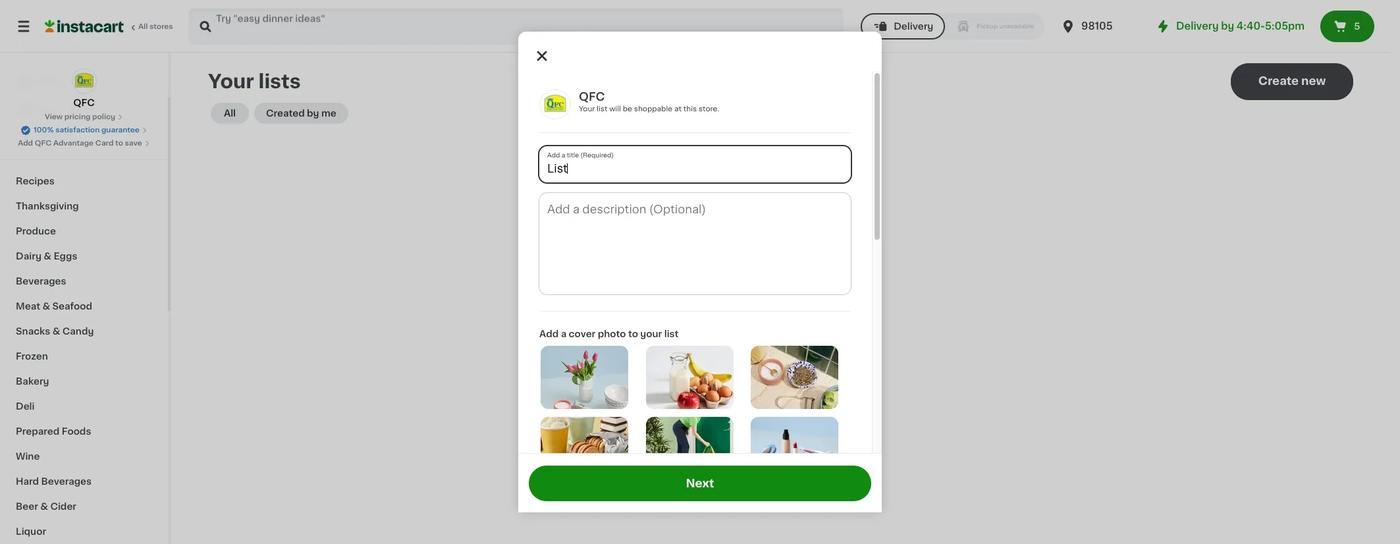 Task type: describe. For each thing, give the bounding box(es) containing it.
add for add qfc advantage card to save
[[18, 140, 33, 147]]

frozen
[[16, 352, 48, 361]]

you
[[725, 288, 742, 297]]

will for qfc
[[609, 105, 621, 113]]

eggs
[[54, 252, 77, 261]]

all for all
[[224, 109, 236, 118]]

& for dairy
[[44, 252, 51, 261]]

add a cover photo to your list
[[540, 329, 679, 339]]

lists you create will be saved here.
[[701, 288, 861, 297]]

me
[[321, 109, 336, 118]]

at
[[675, 105, 682, 113]]

4:40-
[[1237, 21, 1266, 31]]

wine
[[16, 452, 40, 461]]

prepared foods
[[16, 427, 91, 436]]

delivery for delivery
[[894, 22, 934, 31]]

wine link
[[8, 444, 160, 469]]

meat & seafood
[[16, 302, 92, 311]]

pricing
[[64, 113, 91, 121]]

card
[[95, 140, 114, 147]]

0 vertical spatial beverages
[[16, 277, 66, 286]]

100% satisfaction guarantee
[[34, 126, 140, 134]]

deli
[[16, 402, 35, 411]]

liquor link
[[8, 519, 160, 544]]

to for save
[[115, 140, 123, 147]]

shop link
[[8, 69, 160, 95]]

beverages inside 'link'
[[41, 477, 92, 486]]

list inside "qfc your list will be shoppable at this store."
[[597, 105, 608, 113]]

frozen link
[[8, 344, 160, 369]]

store.
[[699, 105, 720, 113]]

create new button
[[1231, 63, 1354, 100]]

buy
[[37, 103, 56, 113]]

1 horizontal spatial list
[[664, 329, 679, 339]]

service type group
[[861, 13, 1045, 40]]

& for meat
[[42, 302, 50, 311]]

bakery link
[[8, 369, 160, 394]]

liquor
[[16, 527, 46, 536]]

created
[[266, 109, 305, 118]]

98105
[[1082, 21, 1113, 31]]

all for all stores
[[138, 23, 148, 30]]

produce
[[16, 227, 56, 236]]

a bar of chocolate cut in half, a yellow pint of white ice cream, a green pint of white ice cream, an open pack of cookies, and a stack of ice cream sandwiches. image
[[541, 417, 628, 480]]

foods
[[62, 427, 91, 436]]

deli link
[[8, 394, 160, 419]]

meat & seafood link
[[8, 294, 160, 319]]

0 horizontal spatial qfc logo image
[[71, 69, 97, 94]]

shop
[[37, 77, 62, 86]]

saved
[[808, 288, 836, 297]]

produce link
[[8, 219, 160, 244]]

pressed powder, foundation, lip stick, and makeup brushes. image
[[751, 417, 839, 480]]

view pricing policy link
[[45, 112, 123, 123]]

instacart logo image
[[45, 18, 124, 34]]

qfc for qfc your list will be shoppable at this store.
[[579, 92, 605, 102]]

100% satisfaction guarantee button
[[20, 123, 147, 136]]

dairy & eggs link
[[8, 244, 160, 269]]

snacks
[[16, 327, 50, 336]]

5:05pm
[[1266, 21, 1305, 31]]

created by me button
[[254, 103, 348, 124]]

photo
[[598, 329, 626, 339]]

recipes link
[[8, 169, 160, 194]]

a
[[561, 329, 567, 339]]

again
[[67, 103, 93, 113]]

bakery
[[16, 377, 49, 386]]

add qfc advantage card to save link
[[18, 138, 150, 149]]

beverages link
[[8, 269, 160, 294]]

created by me
[[266, 109, 336, 118]]

& for snacks
[[53, 327, 60, 336]]

meat
[[16, 302, 40, 311]]

hard beverages link
[[8, 469, 160, 494]]

stores
[[149, 23, 173, 30]]

an apple, a small pitcher of milk, a banana, and a carton of 6 eggs. image
[[646, 346, 734, 409]]

create new
[[1259, 76, 1326, 86]]

all button
[[211, 103, 249, 124]]

will for lists
[[777, 288, 792, 297]]

prepared
[[16, 427, 60, 436]]

prepared foods link
[[8, 419, 160, 444]]

qfc link
[[71, 69, 97, 109]]

dairy & eggs
[[16, 252, 77, 261]]

add for add a cover photo to your list
[[540, 329, 559, 339]]

beer & cider link
[[8, 494, 160, 519]]

lists link
[[8, 121, 160, 148]]

be for qfc
[[623, 105, 632, 113]]

add qfc advantage card to save
[[18, 140, 142, 147]]

5 button
[[1321, 11, 1375, 42]]

save
[[125, 140, 142, 147]]

a bulb of garlic, a bowl of salt, a bowl of pepper, a bowl of cut celery. image
[[751, 346, 839, 409]]

dairy
[[16, 252, 41, 261]]



Task type: vqa. For each thing, say whether or not it's contained in the screenshot.
address
no



Task type: locate. For each thing, give the bounding box(es) containing it.
98105 button
[[1061, 8, 1140, 45]]

it
[[58, 103, 64, 113]]

1 vertical spatial will
[[777, 288, 792, 297]]

list right your
[[664, 329, 679, 339]]

0 horizontal spatial delivery
[[894, 22, 934, 31]]

Add a title (Required) text field
[[540, 146, 851, 183]]

1 vertical spatial to
[[628, 329, 638, 339]]

all stores link
[[45, 8, 174, 45]]

to for your
[[628, 329, 638, 339]]

&
[[44, 252, 51, 261], [42, 302, 50, 311], [53, 327, 60, 336], [40, 502, 48, 511]]

qfc logo image inside list_add_items dialog
[[540, 90, 571, 119]]

be for lists
[[794, 288, 806, 297]]

0 horizontal spatial be
[[623, 105, 632, 113]]

delivery
[[1177, 21, 1219, 31], [894, 22, 934, 31]]

by left 4:40-
[[1221, 21, 1235, 31]]

delivery for delivery by 4:40-5:05pm
[[1177, 21, 1219, 31]]

an shopper setting a bag of groceries down at someone's door. image
[[646, 417, 734, 480]]

snacks & candy
[[16, 327, 94, 336]]

lists for lists
[[37, 130, 60, 139]]

guarantee
[[101, 126, 140, 134]]

by left me
[[307, 109, 319, 118]]

1 horizontal spatial delivery
[[1177, 21, 1219, 31]]

create
[[745, 288, 774, 297]]

0 horizontal spatial lists
[[37, 130, 60, 139]]

to down guarantee at the top left of page
[[115, 140, 123, 147]]

0 vertical spatial all
[[138, 23, 148, 30]]

here.
[[838, 288, 861, 297]]

2 horizontal spatial qfc
[[579, 92, 605, 102]]

your lists
[[208, 72, 301, 91]]

1 horizontal spatial qfc
[[73, 98, 95, 107]]

0 vertical spatial list
[[597, 105, 608, 113]]

recipes
[[16, 177, 55, 186]]

view pricing policy
[[45, 113, 115, 121]]

create
[[1259, 76, 1299, 86]]

add up recipes
[[18, 140, 33, 147]]

lists for lists you create will be saved here.
[[701, 288, 723, 297]]

1 horizontal spatial your
[[579, 105, 595, 113]]

lists down the view
[[37, 130, 60, 139]]

be left the shoppable
[[623, 105, 632, 113]]

1 vertical spatial your
[[579, 105, 595, 113]]

& right beer
[[40, 502, 48, 511]]

seafood
[[52, 302, 92, 311]]

0 horizontal spatial all
[[138, 23, 148, 30]]

list
[[597, 105, 608, 113], [664, 329, 679, 339]]

lists
[[37, 130, 60, 139], [701, 288, 723, 297]]

0 vertical spatial add
[[18, 140, 33, 147]]

0 horizontal spatial add
[[18, 140, 33, 147]]

1 vertical spatial be
[[794, 288, 806, 297]]

0 horizontal spatial qfc
[[35, 140, 52, 147]]

to inside list_add_items dialog
[[628, 329, 638, 339]]

1 vertical spatial lists
[[701, 288, 723, 297]]

1 horizontal spatial add
[[540, 329, 559, 339]]

buy it again
[[37, 103, 93, 113]]

0 vertical spatial will
[[609, 105, 621, 113]]

1 horizontal spatial will
[[777, 288, 792, 297]]

0 horizontal spatial to
[[115, 140, 123, 147]]

view
[[45, 113, 63, 121]]

qfc for qfc
[[73, 98, 95, 107]]

new
[[1302, 76, 1326, 86]]

shoppable
[[634, 105, 673, 113]]

all stores
[[138, 23, 173, 30]]

delivery by 4:40-5:05pm
[[1177, 21, 1305, 31]]

None search field
[[188, 8, 844, 45]]

be
[[623, 105, 632, 113], [794, 288, 806, 297]]

0 vertical spatial by
[[1221, 21, 1235, 31]]

lists left you on the bottom right of the page
[[701, 288, 723, 297]]

0 horizontal spatial your
[[208, 72, 254, 91]]

1 vertical spatial by
[[307, 109, 319, 118]]

next button
[[529, 465, 872, 501]]

& right the 'meat'
[[42, 302, 50, 311]]

none text field inside list_add_items dialog
[[540, 193, 851, 295]]

to left your
[[628, 329, 638, 339]]

1 vertical spatial all
[[224, 109, 236, 118]]

qfc logo image
[[71, 69, 97, 94], [540, 90, 571, 119]]

a small white vase of pink tulips, a stack of 3 white bowls, and a rolled napkin. image
[[541, 346, 628, 409]]

100%
[[34, 126, 54, 134]]

all
[[138, 23, 148, 30], [224, 109, 236, 118]]

0 horizontal spatial by
[[307, 109, 319, 118]]

1 horizontal spatial by
[[1221, 21, 1235, 31]]

your inside "qfc your list will be shoppable at this store."
[[579, 105, 595, 113]]

all inside button
[[224, 109, 236, 118]]

1 horizontal spatial all
[[224, 109, 236, 118]]

delivery inside delivery by 4:40-5:05pm link
[[1177, 21, 1219, 31]]

1 horizontal spatial qfc logo image
[[540, 90, 571, 119]]

1 horizontal spatial to
[[628, 329, 638, 339]]

by for delivery
[[1221, 21, 1235, 31]]

satisfaction
[[55, 126, 100, 134]]

candy
[[62, 327, 94, 336]]

list_add_items dialog
[[518, 32, 882, 544]]

will inside "qfc your list will be shoppable at this store."
[[609, 105, 621, 113]]

be left saved at right bottom
[[794, 288, 806, 297]]

buy it again link
[[8, 95, 160, 121]]

be inside "qfc your list will be shoppable at this store."
[[623, 105, 632, 113]]

by inside button
[[307, 109, 319, 118]]

beer
[[16, 502, 38, 511]]

add
[[18, 140, 33, 147], [540, 329, 559, 339]]

& left "eggs"
[[44, 252, 51, 261]]

will left the shoppable
[[609, 105, 621, 113]]

will
[[609, 105, 621, 113], [777, 288, 792, 297]]

beverages up the cider
[[41, 477, 92, 486]]

add inside dialog
[[540, 329, 559, 339]]

cider
[[50, 502, 76, 511]]

1 horizontal spatial be
[[794, 288, 806, 297]]

list left the shoppable
[[597, 105, 608, 113]]

hard
[[16, 477, 39, 486]]

your
[[641, 329, 662, 339]]

advantage
[[53, 140, 94, 147]]

1 horizontal spatial lists
[[701, 288, 723, 297]]

1 vertical spatial beverages
[[41, 477, 92, 486]]

hard beverages
[[16, 477, 92, 486]]

policy
[[92, 113, 115, 121]]

next
[[686, 478, 714, 488]]

snacks & candy link
[[8, 319, 160, 344]]

qfc inside "qfc your list will be shoppable at this store."
[[579, 92, 605, 102]]

None text field
[[540, 193, 851, 295]]

5
[[1355, 22, 1361, 31]]

0 vertical spatial to
[[115, 140, 123, 147]]

delivery by 4:40-5:05pm link
[[1156, 18, 1305, 34]]

cover
[[569, 329, 596, 339]]

delivery inside delivery 'button'
[[894, 22, 934, 31]]

beer & cider
[[16, 502, 76, 511]]

thanksgiving link
[[8, 194, 160, 219]]

1 vertical spatial add
[[540, 329, 559, 339]]

add left a
[[540, 329, 559, 339]]

1 vertical spatial list
[[664, 329, 679, 339]]

to
[[115, 140, 123, 147], [628, 329, 638, 339]]

& inside "link"
[[44, 252, 51, 261]]

all left stores
[[138, 23, 148, 30]]

& left 'candy'
[[53, 327, 60, 336]]

will right create
[[777, 288, 792, 297]]

thanksgiving
[[16, 202, 79, 211]]

beverages
[[16, 277, 66, 286], [41, 477, 92, 486]]

0 vertical spatial your
[[208, 72, 254, 91]]

0 vertical spatial be
[[623, 105, 632, 113]]

& for beer
[[40, 502, 48, 511]]

lists
[[259, 72, 301, 91]]

0 vertical spatial lists
[[37, 130, 60, 139]]

0 horizontal spatial list
[[597, 105, 608, 113]]

0 horizontal spatial will
[[609, 105, 621, 113]]

all down your lists
[[224, 109, 236, 118]]

by for created
[[307, 109, 319, 118]]

delivery button
[[861, 13, 946, 40]]

beverages down 'dairy & eggs'
[[16, 277, 66, 286]]

qfc your list will be shoppable at this store.
[[579, 92, 720, 113]]



